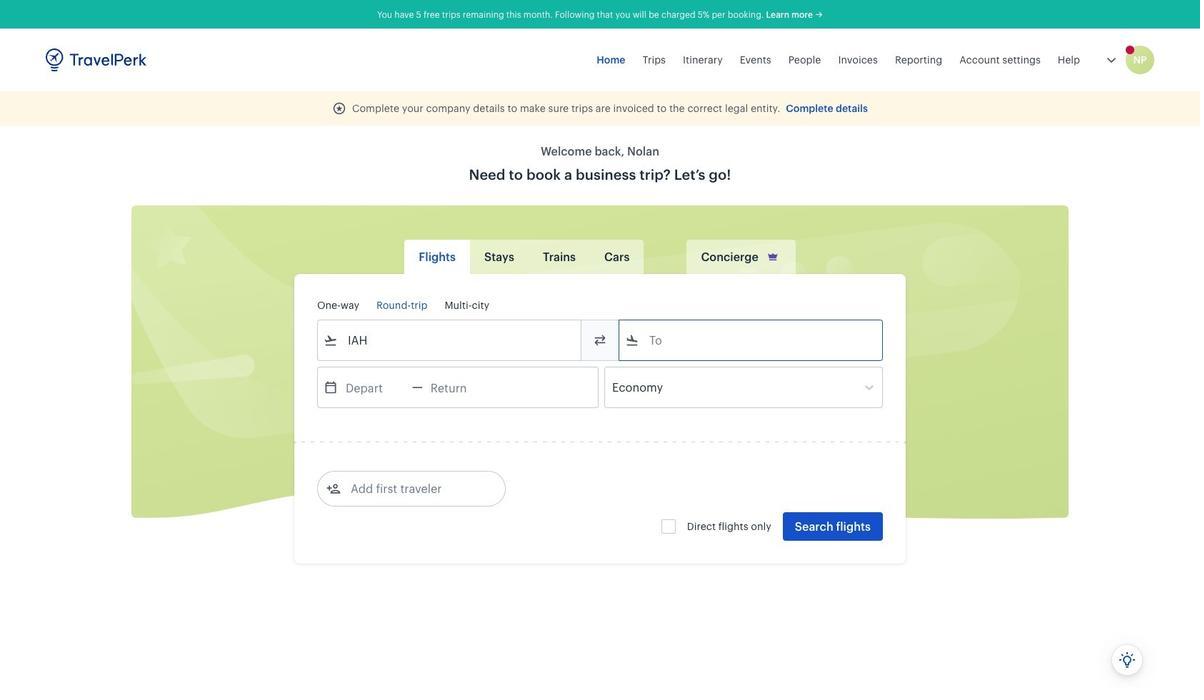Task type: vqa. For each thing, say whether or not it's contained in the screenshot.
Add traveler search box
no



Task type: describe. For each thing, give the bounding box(es) containing it.
Add first traveler search field
[[341, 478, 489, 501]]

From search field
[[338, 329, 562, 352]]

To search field
[[639, 329, 864, 352]]

Depart text field
[[338, 368, 412, 408]]



Task type: locate. For each thing, give the bounding box(es) containing it.
Return text field
[[423, 368, 497, 408]]



